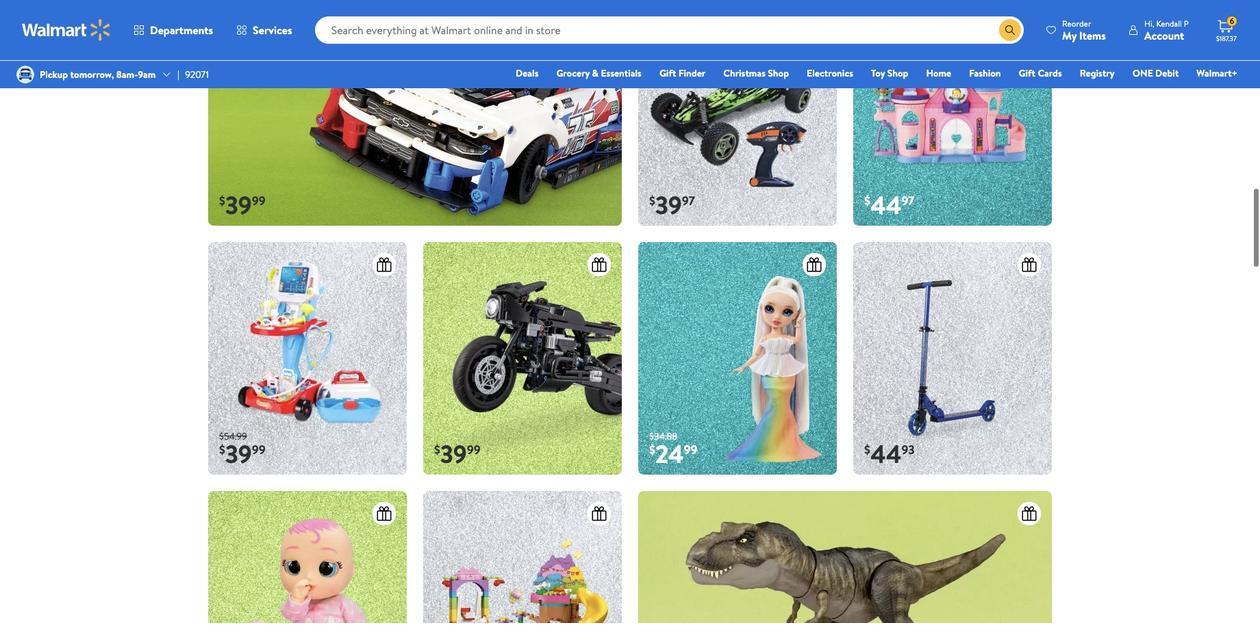 Task type: locate. For each thing, give the bounding box(es) containing it.
99
[[252, 193, 266, 210], [252, 442, 266, 459], [467, 442, 481, 459], [684, 442, 698, 459]]

$ inside $ 44 93
[[864, 442, 871, 459]]

gift left finder
[[660, 66, 676, 80]]

97 inside $ 44 97
[[902, 193, 915, 210]]

2 shop from the left
[[887, 66, 909, 80]]

$ for lego technic the batman – batcycle set 42155, collectible toy motorcycle, scale model building kit of the iconic super hero bike from 2022 movie
[[434, 442, 440, 459]]

 image
[[16, 66, 34, 84]]

registry link
[[1074, 66, 1121, 81]]

1 horizontal spatial gift
[[1019, 66, 1036, 80]]

gift finder link
[[653, 66, 712, 81]]

24
[[655, 438, 684, 472]]

walmart+
[[1197, 66, 1238, 80]]

gift
[[660, 66, 676, 80], [1019, 66, 1036, 80]]

$34.88
[[649, 430, 678, 444]]

$ for lego technic nascar next gen chevrolet camaro zl1 building set 42153 - authentically designed collectible race car model toy vehicle kit, educational holiday toys for boys, girls, and teens ages 9+ image
[[219, 193, 225, 210]]

gift for gift finder
[[660, 66, 676, 80]]

gift cards link
[[1013, 66, 1068, 81]]

debit
[[1156, 66, 1179, 80]]

39 for adventure force radio control 1:8 trail chaser buggy, green "image"
[[655, 189, 682, 223]]

2 97 from the left
[[902, 193, 915, 210]]

grocery & essentials link
[[550, 66, 648, 81]]

services button
[[225, 14, 304, 47]]

reorder
[[1062, 17, 1091, 29]]

disney princess magical lights & dancing castle little people toddler playset, 2 figures image
[[853, 0, 1052, 226]]

8am-
[[116, 68, 138, 81]]

1 horizontal spatial 97
[[902, 193, 915, 210]]

$ inside $ 44 97
[[864, 193, 871, 210]]

shop right toy
[[887, 66, 909, 80]]

$54.99 $ 39 99
[[219, 430, 266, 472]]

items
[[1079, 28, 1106, 43]]

best choice products play doctor kit for kids, pretend medical station set with carrying case, mobile cart - blue image
[[208, 243, 407, 476]]

kendall
[[1156, 17, 1182, 29]]

97 inside '$ 39 97'
[[682, 193, 695, 210]]

gift for gift cards
[[1019, 66, 1036, 80]]

99 inside $54.99 $ 39 99
[[252, 442, 266, 459]]

shop right christmas
[[768, 66, 789, 80]]

finder
[[679, 66, 706, 80]]

reorder my items
[[1062, 17, 1106, 43]]

1 horizontal spatial $ 39 99
[[434, 438, 481, 472]]

1 97 from the left
[[682, 193, 695, 210]]

1 gift from the left
[[660, 66, 676, 80]]

electronics link
[[801, 66, 860, 81]]

1 vertical spatial 44
[[871, 438, 902, 472]]

tomorrow,
[[70, 68, 114, 81]]

$
[[219, 193, 225, 210], [649, 193, 655, 210], [864, 193, 871, 210], [219, 442, 225, 459], [434, 442, 440, 459], [649, 442, 655, 459], [864, 442, 871, 459]]

jurassic world dominion tyrannosaurus rex dinosaur toy, thrash n devour sound, chomp action image
[[638, 492, 1052, 624]]

1 horizontal spatial shop
[[887, 66, 909, 80]]

0 horizontal spatial $ 39 99
[[219, 189, 266, 223]]

deals link
[[510, 66, 545, 81]]

97
[[682, 193, 695, 210], [902, 193, 915, 210]]

92071
[[185, 68, 209, 81]]

99 inside $34.88 $ 24 99
[[684, 442, 698, 459]]

0 horizontal spatial gift
[[660, 66, 676, 80]]

cry babies newborn coney interactive baby doll with 20+ baby sounds and interactive bracelet - kids ages 18 months and up image
[[208, 492, 407, 624]]

shop for toy shop
[[887, 66, 909, 80]]

0 horizontal spatial shop
[[768, 66, 789, 80]]

0 vertical spatial $ 39 99
[[219, 189, 266, 223]]

lego gabby's dollhouse kitty fairy's garden party 10787 building toy with tree house, swing, slide, and merry-go-round, includes gabby and pandy paws, best christmas gift for kids ages 4+ image
[[423, 492, 622, 624]]

services
[[253, 23, 292, 38]]

$ for halo rise above candy chrome premium inline scooter - chrome blue - designed for all riders (unisex) image
[[864, 442, 871, 459]]

39 inside $54.99 $ 39 99
[[225, 438, 252, 472]]

1 vertical spatial $ 39 99
[[434, 438, 481, 472]]

44 for $ 44 93
[[871, 438, 902, 472]]

one debit link
[[1127, 66, 1185, 81]]

1 44 from the top
[[871, 189, 902, 223]]

1 shop from the left
[[768, 66, 789, 80]]

shop
[[768, 66, 789, 80], [887, 66, 909, 80]]

44
[[871, 189, 902, 223], [871, 438, 902, 472]]

39
[[225, 189, 252, 223], [655, 189, 682, 223], [225, 438, 252, 472], [440, 438, 467, 472]]

0 vertical spatial 44
[[871, 189, 902, 223]]

$ 44 93
[[864, 438, 915, 472]]

gift cards
[[1019, 66, 1062, 80]]

one
[[1133, 66, 1153, 80]]

gift finder
[[660, 66, 706, 80]]

toy
[[871, 66, 885, 80]]

2 44 from the top
[[871, 438, 902, 472]]

christmas shop
[[723, 66, 789, 80]]

$ 39 99
[[219, 189, 266, 223], [434, 438, 481, 472]]

my
[[1062, 28, 1077, 43]]

home link
[[920, 66, 958, 81]]

2 gift from the left
[[1019, 66, 1036, 80]]

adventure force radio control 1:8 trail chaser buggy, green image
[[638, 0, 837, 226]]

0 horizontal spatial 97
[[682, 193, 695, 210]]

gift left cards
[[1019, 66, 1036, 80]]

grocery & essentials
[[556, 66, 642, 80]]

$ inside '$ 39 97'
[[649, 193, 655, 210]]

39 for lego technic the batman – batcycle set 42155, collectible toy motorcycle, scale model building kit of the iconic super hero bike from 2022 movie
[[440, 438, 467, 472]]

walmart image
[[22, 19, 111, 41]]



Task type: vqa. For each thing, say whether or not it's contained in the screenshot.


Task type: describe. For each thing, give the bounding box(es) containing it.
$ 39 99 for lego technic nascar next gen chevrolet camaro zl1 building set 42153 - authentically designed collectible race car model toy vehicle kit, educational holiday toys for boys, girls, and teens ages 9+ image
[[219, 189, 266, 223]]

cards
[[1038, 66, 1062, 80]]

electronics
[[807, 66, 853, 80]]

pickup
[[40, 68, 68, 81]]

$ for adventure force radio control 1:8 trail chaser buggy, green "image"
[[649, 193, 655, 210]]

toy shop link
[[865, 66, 915, 81]]

39 for lego technic nascar next gen chevrolet camaro zl1 building set 42153 - authentically designed collectible race car model toy vehicle kit, educational holiday toys for boys, girls, and teens ages 9+ image
[[225, 189, 252, 223]]

fashion
[[969, 66, 1001, 80]]

one debit
[[1133, 66, 1179, 80]]

fashion link
[[963, 66, 1007, 81]]

$54.99
[[219, 430, 247, 444]]

search icon image
[[1005, 25, 1016, 36]]

$ inside $54.99 $ 39 99
[[219, 442, 225, 459]]

departments button
[[122, 14, 225, 47]]

97 for 44
[[902, 193, 915, 210]]

lego technic the batman – batcycle set 42155, collectible toy motorcycle, scale model building kit of the iconic super hero bike from 2022 movie image
[[423, 243, 622, 476]]

hi, kendall p account
[[1144, 17, 1189, 43]]

44 for $ 44 97
[[871, 189, 902, 223]]

grocery
[[556, 66, 590, 80]]

lego technic nascar next gen chevrolet camaro zl1 building set 42153 - authentically designed collectible race car model toy vehicle kit, educational holiday toys for boys, girls, and teens ages 9+ image
[[208, 0, 622, 226]]

christmas shop link
[[717, 66, 795, 81]]

registry
[[1080, 66, 1115, 80]]

Search search field
[[315, 16, 1024, 44]]

6
[[1230, 15, 1234, 27]]

$ 39 97
[[649, 189, 695, 223]]

home
[[926, 66, 951, 80]]

$ 44 97
[[864, 189, 915, 223]]

$ 39 99 for lego technic the batman – batcycle set 42155, collectible toy motorcycle, scale model building kit of the iconic super hero bike from 2022 movie
[[434, 438, 481, 472]]

6 $187.37
[[1216, 15, 1237, 43]]

departments
[[150, 23, 213, 38]]

$ inside $34.88 $ 24 99
[[649, 442, 655, 459]]

pickup tomorrow, 8am-9am
[[40, 68, 156, 81]]

toy shop
[[871, 66, 909, 80]]

christmas
[[723, 66, 766, 80]]

walmart+ link
[[1191, 66, 1244, 81]]

&
[[592, 66, 599, 80]]

Walmart Site-Wide search field
[[315, 16, 1024, 44]]

| 92071
[[178, 68, 209, 81]]

97 for 39
[[682, 193, 695, 210]]

rainbow high fantastic fashion amaya raine – rainbow 11" fashion doll image
[[638, 243, 837, 476]]

deals
[[516, 66, 539, 80]]

$34.88 $ 24 99
[[649, 430, 698, 472]]

halo rise above candy chrome premium inline scooter - chrome blue - designed for all riders (unisex) image
[[853, 243, 1052, 476]]

shop for christmas shop
[[768, 66, 789, 80]]

account
[[1144, 28, 1184, 43]]

93
[[902, 442, 915, 459]]

9am
[[138, 68, 156, 81]]

p
[[1184, 17, 1189, 29]]

hi,
[[1144, 17, 1154, 29]]

$187.37
[[1216, 34, 1237, 43]]

$ for disney princess magical lights & dancing castle little people toddler playset, 2 figures image
[[864, 193, 871, 210]]

essentials
[[601, 66, 642, 80]]

|
[[178, 68, 180, 81]]



